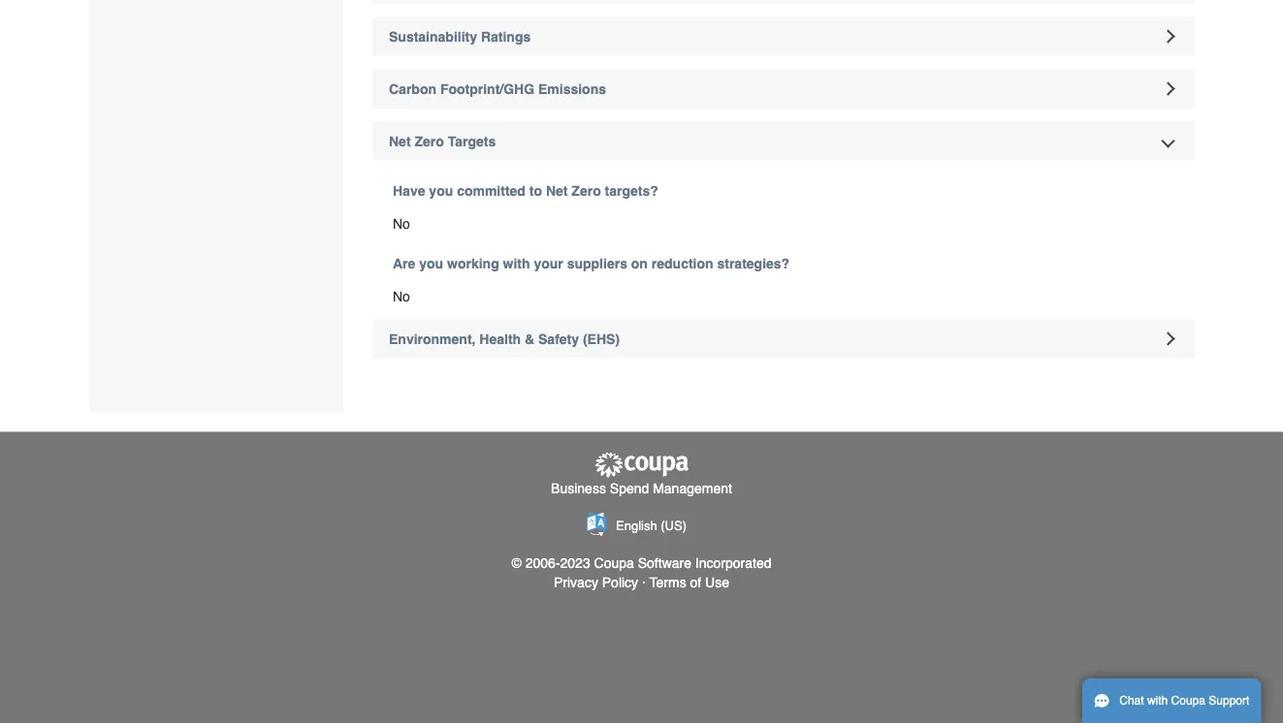 Task type: vqa. For each thing, say whether or not it's contained in the screenshot.
the right public
no



Task type: locate. For each thing, give the bounding box(es) containing it.
coupa left support
[[1172, 695, 1206, 708]]

coupa up policy
[[594, 556, 634, 571]]

coupa
[[594, 556, 634, 571], [1172, 695, 1206, 708]]

1 horizontal spatial net
[[546, 183, 568, 199]]

0 vertical spatial no
[[393, 216, 410, 232]]

chat with coupa support button
[[1083, 679, 1262, 724]]

working
[[447, 256, 499, 272]]

policy
[[602, 575, 639, 591]]

coupa supplier portal image
[[593, 452, 690, 480]]

have you committed to net zero targets?
[[393, 183, 659, 199]]

support
[[1209, 695, 1250, 708]]

english
[[616, 519, 657, 533]]

english (us)
[[616, 519, 687, 533]]

1 vertical spatial no
[[393, 289, 410, 305]]

environment, health & safety (ehs)
[[389, 332, 620, 347]]

you for are
[[419, 256, 444, 272]]

0 vertical spatial you
[[429, 183, 453, 199]]

zero left targets
[[415, 134, 444, 149]]

with right chat
[[1148, 695, 1168, 708]]

with
[[503, 256, 530, 272], [1148, 695, 1168, 708]]

health
[[480, 332, 521, 347]]

net zero targets heading
[[373, 122, 1195, 161]]

net up have
[[389, 134, 411, 149]]

privacy policy
[[554, 575, 639, 591]]

incorporated
[[696, 556, 772, 571]]

1 vertical spatial with
[[1148, 695, 1168, 708]]

zero
[[415, 134, 444, 149], [572, 183, 601, 199]]

zero left targets? on the top
[[572, 183, 601, 199]]

of
[[690, 575, 702, 591]]

strategies?
[[717, 256, 790, 272]]

1 vertical spatial you
[[419, 256, 444, 272]]

0 horizontal spatial coupa
[[594, 556, 634, 571]]

business spend management
[[551, 482, 732, 497]]

1 no from the top
[[393, 216, 410, 232]]

0 horizontal spatial with
[[503, 256, 530, 272]]

spend
[[610, 482, 649, 497]]

sustainability
[[389, 29, 477, 45]]

targets?
[[605, 183, 659, 199]]

business
[[551, 482, 606, 497]]

no down have
[[393, 216, 410, 232]]

1 vertical spatial net
[[546, 183, 568, 199]]

use
[[705, 575, 730, 591]]

1 vertical spatial coupa
[[1172, 695, 1206, 708]]

chat with coupa support
[[1120, 695, 1250, 708]]

0 vertical spatial coupa
[[594, 556, 634, 571]]

sustainability ratings heading
[[373, 17, 1195, 56]]

environment, health & safety (ehs) button
[[373, 320, 1195, 359]]

carbon footprint/ghg emissions
[[389, 82, 606, 97]]

net
[[389, 134, 411, 149], [546, 183, 568, 199]]

0 vertical spatial zero
[[415, 134, 444, 149]]

committed
[[457, 183, 526, 199]]

environment, health & safety (ehs) heading
[[373, 320, 1195, 359]]

© 2006-2023 coupa software incorporated
[[512, 556, 772, 571]]

1 horizontal spatial with
[[1148, 695, 1168, 708]]

0 vertical spatial net
[[389, 134, 411, 149]]

your
[[534, 256, 563, 272]]

net right 'to'
[[546, 183, 568, 199]]

0 horizontal spatial zero
[[415, 134, 444, 149]]

carbon
[[389, 82, 437, 97]]

1 horizontal spatial coupa
[[1172, 695, 1206, 708]]

no down "are"
[[393, 289, 410, 305]]

privacy policy link
[[554, 575, 639, 591]]

you right have
[[429, 183, 453, 199]]

no
[[393, 216, 410, 232], [393, 289, 410, 305]]

with left your
[[503, 256, 530, 272]]

&
[[525, 332, 535, 347]]

you right "are"
[[419, 256, 444, 272]]

0 horizontal spatial net
[[389, 134, 411, 149]]

software
[[638, 556, 692, 571]]

1 horizontal spatial zero
[[572, 183, 601, 199]]

have
[[393, 183, 425, 199]]

you
[[429, 183, 453, 199], [419, 256, 444, 272]]



Task type: describe. For each thing, give the bounding box(es) containing it.
chat
[[1120, 695, 1144, 708]]

2 no from the top
[[393, 289, 410, 305]]

environment,
[[389, 332, 476, 347]]

terms of use
[[650, 575, 730, 591]]

net zero targets
[[389, 134, 496, 149]]

terms
[[650, 575, 687, 591]]

coupa inside button
[[1172, 695, 1206, 708]]

©
[[512, 556, 522, 571]]

zero inside dropdown button
[[415, 134, 444, 149]]

2023
[[560, 556, 591, 571]]

footprint/ghg
[[440, 82, 535, 97]]

carbon footprint/ghg emissions heading
[[373, 70, 1195, 109]]

reduction
[[652, 256, 714, 272]]

net inside dropdown button
[[389, 134, 411, 149]]

carbon footprint/ghg emissions button
[[373, 70, 1195, 109]]

suppliers
[[567, 256, 628, 272]]

emissions
[[538, 82, 606, 97]]

1 vertical spatial zero
[[572, 183, 601, 199]]

you for have
[[429, 183, 453, 199]]

(us)
[[661, 519, 687, 533]]

are
[[393, 256, 416, 272]]

management
[[653, 482, 732, 497]]

safety
[[538, 332, 579, 347]]

(ehs)
[[583, 332, 620, 347]]

privacy
[[554, 575, 599, 591]]

net zero targets button
[[373, 122, 1195, 161]]

on
[[631, 256, 648, 272]]

0 vertical spatial with
[[503, 256, 530, 272]]

to
[[530, 183, 542, 199]]

sustainability ratings
[[389, 29, 531, 45]]

terms of use link
[[650, 575, 730, 591]]

sustainability ratings button
[[373, 17, 1195, 56]]

ratings
[[481, 29, 531, 45]]

targets
[[448, 134, 496, 149]]

with inside button
[[1148, 695, 1168, 708]]

2006-
[[526, 556, 560, 571]]

are you working with your suppliers on reduction strategies?
[[393, 256, 790, 272]]



